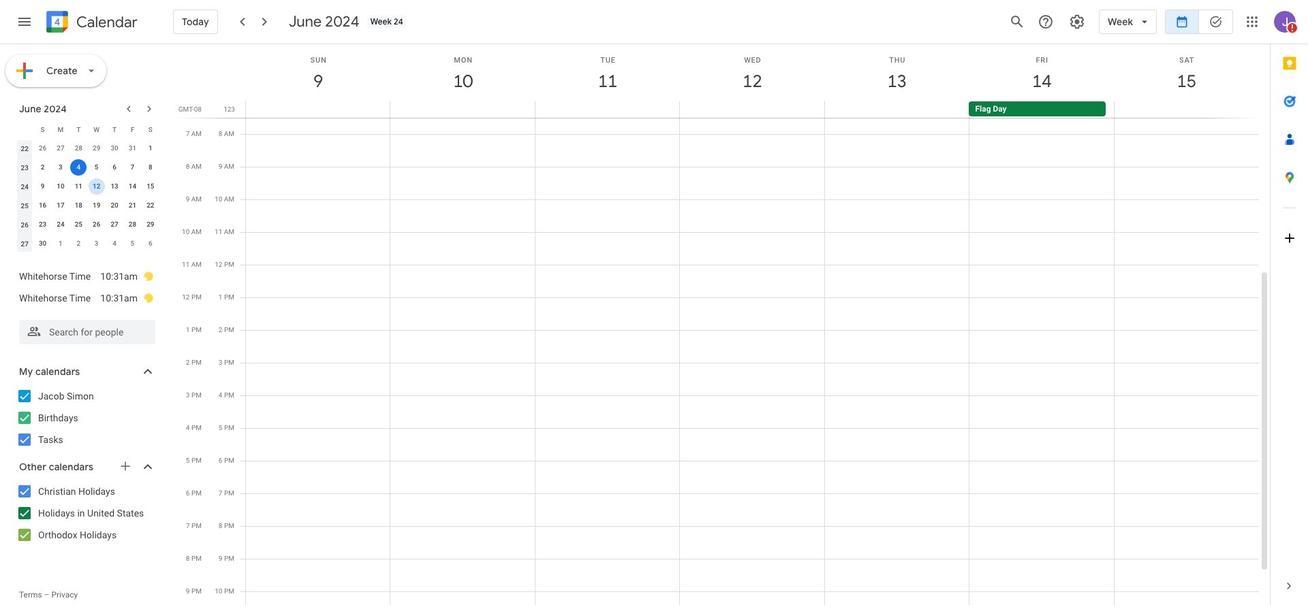 Task type: locate. For each thing, give the bounding box(es) containing it.
29 element
[[142, 217, 159, 233]]

18 element
[[70, 198, 87, 214]]

monday, june 10 element
[[391, 44, 536, 102]]

july 5 element
[[124, 236, 141, 252]]

7 element
[[124, 159, 141, 176]]

24 element
[[52, 217, 69, 233]]

list item
[[19, 266, 154, 288], [19, 288, 154, 309]]

cell
[[246, 102, 391, 118], [391, 102, 535, 118], [535, 102, 680, 118], [680, 102, 825, 118], [825, 102, 970, 118], [1114, 102, 1259, 118], [70, 158, 88, 177], [88, 177, 106, 196]]

row group
[[16, 139, 159, 254]]

tab list
[[1271, 44, 1309, 568]]

row group inside june 2024 grid
[[16, 139, 159, 254]]

may 30 element
[[106, 140, 123, 157]]

column header
[[16, 120, 34, 139]]

None search field
[[0, 315, 169, 345]]

list
[[5, 260, 166, 315]]

column header inside june 2024 grid
[[16, 120, 34, 139]]

4, today element
[[70, 159, 87, 176]]

heading inside calendar element
[[74, 14, 138, 30]]

Search for people text field
[[27, 320, 147, 345]]

may 26 element
[[34, 140, 51, 157]]

july 2 element
[[70, 236, 87, 252]]

grid
[[174, 44, 1271, 606]]

15 element
[[142, 179, 159, 195]]

2 list item from the top
[[19, 288, 154, 309]]

july 4 element
[[106, 236, 123, 252]]

1 list item from the top
[[19, 266, 154, 288]]

july 6 element
[[142, 236, 159, 252]]

21 element
[[124, 198, 141, 214]]

friday, june 14 element
[[970, 44, 1115, 102]]

17 element
[[52, 198, 69, 214]]

3 element
[[52, 159, 69, 176]]

heading
[[74, 14, 138, 30]]

main drawer image
[[16, 14, 33, 30]]

list item down july 2 element
[[19, 266, 154, 288]]

25 element
[[70, 217, 87, 233]]

settings menu image
[[1070, 14, 1086, 30]]

16 element
[[34, 198, 51, 214]]

22 element
[[142, 198, 159, 214]]

13 element
[[106, 179, 123, 195]]

row
[[240, 102, 1271, 118], [16, 120, 159, 139], [16, 139, 159, 158], [16, 158, 159, 177], [16, 177, 159, 196], [16, 196, 159, 215], [16, 215, 159, 234], [16, 234, 159, 254]]

10 element
[[52, 179, 69, 195]]

2 element
[[34, 159, 51, 176]]

list item up the search for people text field
[[19, 288, 154, 309]]

add other calendars image
[[119, 460, 132, 474]]

may 31 element
[[124, 140, 141, 157]]



Task type: describe. For each thing, give the bounding box(es) containing it.
may 27 element
[[52, 140, 69, 157]]

9 element
[[34, 179, 51, 195]]

sunday, june 9 element
[[246, 44, 391, 102]]

other calendars list
[[3, 481, 169, 547]]

5 element
[[88, 159, 105, 176]]

may 28 element
[[70, 140, 87, 157]]

28 element
[[124, 217, 141, 233]]

11 element
[[70, 179, 87, 195]]

12 element
[[88, 179, 105, 195]]

30 element
[[34, 236, 51, 252]]

8 element
[[142, 159, 159, 176]]

20 element
[[106, 198, 123, 214]]

july 1 element
[[52, 236, 69, 252]]

6 element
[[106, 159, 123, 176]]

26 element
[[88, 217, 105, 233]]

my calendars list
[[3, 386, 169, 451]]

thursday, june 13 element
[[825, 44, 970, 102]]

23 element
[[34, 217, 51, 233]]

saturday, june 15 element
[[1115, 44, 1260, 102]]

27 element
[[106, 217, 123, 233]]

tuesday, june 11 element
[[536, 44, 680, 102]]

wednesday, june 12 element
[[680, 44, 825, 102]]

1 element
[[142, 140, 159, 157]]

june 2024 grid
[[13, 120, 159, 254]]

calendar element
[[44, 8, 138, 38]]

19 element
[[88, 198, 105, 214]]

may 29 element
[[88, 140, 105, 157]]

14 element
[[124, 179, 141, 195]]

july 3 element
[[88, 236, 105, 252]]



Task type: vqa. For each thing, say whether or not it's contained in the screenshot.
the July 4 element
yes



